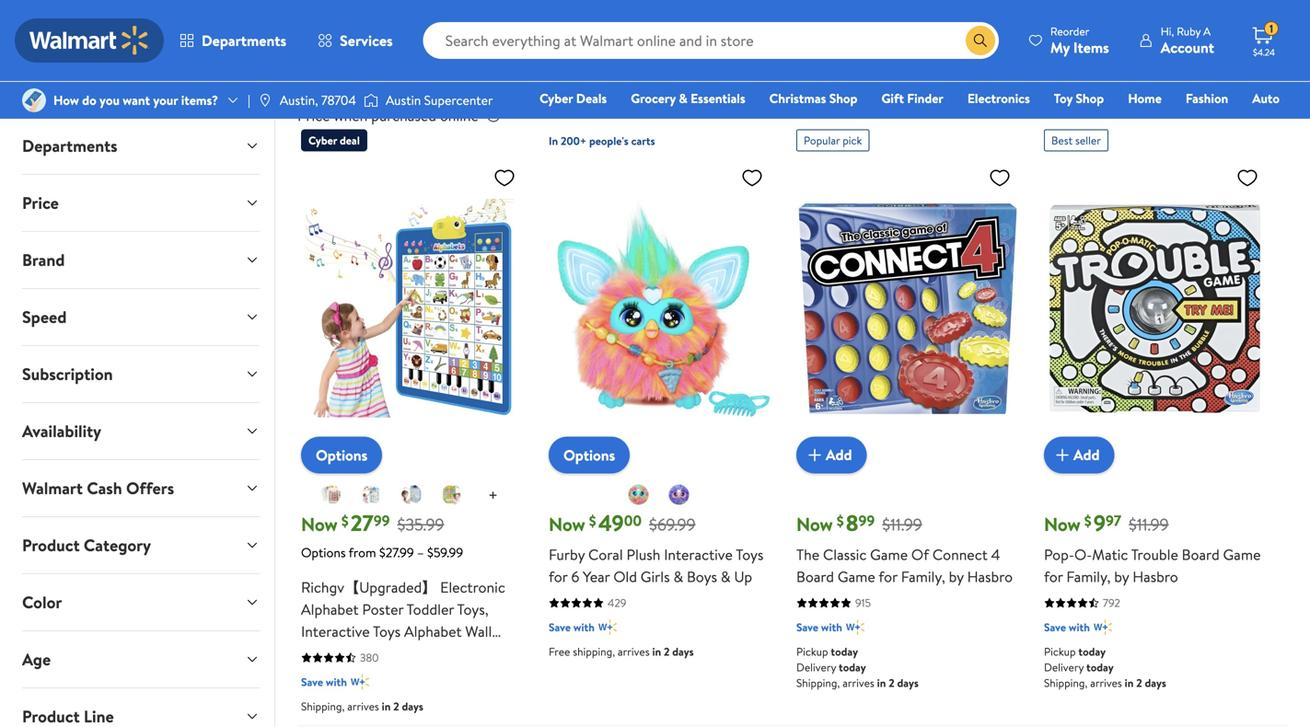 Task type: locate. For each thing, give the bounding box(es) containing it.
1 up the $4.24
[[1270, 21, 1274, 37]]

1 pickup today delivery today shipping, arrives in 2 days from the left
[[797, 644, 919, 691]]

0 vertical spatial cyber
[[540, 89, 573, 107]]

years inside "richgv【upgraded】 electronic alphabet poster toddler toys, interactive toys alphabet wall chart, abc chart for toddlers, montessori learning toys for 1 2 3 4 years old"
[[314, 688, 347, 708]]

1 horizontal spatial shipping,
[[797, 676, 840, 691]]

cyber deals
[[540, 89, 607, 107]]

departments button down want
[[7, 118, 275, 174]]

2 horizontal spatial  image
[[364, 91, 379, 110]]

99 inside now $ 27 99 $35.99 options from $27.99 – $59.99
[[374, 511, 390, 531]]

2 hasbro from the left
[[1133, 567, 1179, 587]]

age inside age dropdown button
[[22, 649, 51, 672]]

availability tab
[[7, 403, 275, 460]]

$ left the 9
[[1085, 511, 1092, 532]]

walmart plus image down 429
[[599, 618, 617, 637]]

people's
[[590, 133, 629, 149]]

options up multicolor image
[[316, 445, 368, 466]]

my
[[1051, 37, 1070, 58]]

2 $ from the left
[[589, 511, 597, 532]]

2 pickup today delivery today shipping, arrives in 2 days from the left
[[1045, 644, 1167, 691]]

with
[[574, 620, 595, 635], [822, 620, 843, 635], [1069, 620, 1091, 635], [326, 675, 347, 690]]

0 vertical spatial age
[[626, 66, 658, 92]]

$11.99 for 9
[[1129, 514, 1170, 537]]

walmart
[[22, 477, 83, 500]]

0 horizontal spatial price
[[22, 192, 59, 215]]

your
[[153, 91, 178, 109]]

2 99 from the left
[[859, 511, 875, 531]]

arrives down 915 on the bottom of page
[[843, 676, 875, 691]]

cyber left the "deal" at the left of page
[[309, 133, 337, 148]]

4 now from the left
[[1045, 512, 1081, 537]]

by down the matic at the bottom of page
[[1115, 567, 1130, 587]]

trouble
[[1132, 545, 1179, 565]]

save for 8
[[797, 620, 819, 635]]

old up 429
[[614, 567, 637, 587]]

0 vertical spatial price
[[298, 106, 330, 126]]

by left grocery
[[603, 66, 622, 92]]

old inside now $ 49 00 $69.99 furby coral plush interactive toys for 6 year old girls & boys & up
[[614, 567, 637, 587]]

0 vertical spatial years
[[454, 66, 496, 92]]

1 horizontal spatial walmart plus image
[[1094, 618, 1113, 637]]

0 horizontal spatial hasbro
[[968, 567, 1013, 587]]

0 vertical spatial board
[[1183, 545, 1220, 565]]

2 horizontal spatial shop
[[1076, 89, 1105, 107]]

with for 8
[[822, 620, 843, 635]]

today
[[831, 644, 859, 660], [1079, 644, 1106, 660], [839, 660, 867, 676], [1087, 660, 1114, 676]]

delivery for 8
[[797, 660, 837, 676]]

christmas
[[770, 89, 827, 107]]

0 vertical spatial old
[[614, 567, 637, 587]]

1 horizontal spatial add button
[[1045, 437, 1115, 474]]

1 horizontal spatial alphabet
[[404, 622, 462, 642]]

age button
[[7, 632, 275, 688]]

1 vertical spatial interactive
[[301, 622, 370, 642]]

1 horizontal spatial interactive
[[664, 545, 733, 565]]

2 pickup from the left
[[1045, 644, 1076, 660]]

price for price when purchased online
[[298, 106, 330, 126]]

hasbro down trouble
[[1133, 567, 1179, 587]]

8
[[846, 508, 859, 539]]

shop up pick
[[830, 89, 858, 107]]

1 now from the left
[[301, 512, 338, 537]]

walmart cash offers tab
[[7, 461, 275, 517]]

now down multicolor image
[[301, 512, 338, 537]]

$ left 8
[[837, 511, 845, 532]]

grocery
[[631, 89, 676, 107]]

add button up the 9
[[1045, 437, 1115, 474]]

walmart plus image
[[599, 618, 617, 637], [1094, 618, 1113, 637]]

1 vertical spatial price
[[22, 192, 59, 215]]

1 $ from the left
[[342, 511, 349, 532]]

walmart image
[[29, 26, 149, 55]]

arrives
[[618, 644, 650, 660], [843, 676, 875, 691], [1091, 676, 1123, 691], [347, 699, 379, 715]]

2 add to cart image from the left
[[1052, 444, 1074, 466]]

0 horizontal spatial 99
[[374, 511, 390, 531]]

now up furby
[[549, 512, 586, 537]]

$ for 8
[[837, 511, 845, 532]]

shipping,
[[797, 676, 840, 691], [1045, 676, 1088, 691], [301, 699, 345, 715]]

save down the
[[797, 620, 819, 635]]

1 horizontal spatial add to cart image
[[1052, 444, 1074, 466]]

$ left 49
[[589, 511, 597, 532]]

connect
[[933, 545, 988, 565]]

4
[[992, 545, 1001, 565], [301, 688, 310, 708]]

add button for 9
[[1045, 437, 1115, 474]]

99 inside now $ 8 99 $11.99 the classic game of connect 4 board game for family, by hasbro
[[859, 511, 875, 531]]

options link up coral icon
[[549, 437, 630, 474]]

add to favorites list, richgv【upgraded】 electronic alphabet poster toddler toys, interactive toys alphabet wall chart, abc chart for toddlers, montessori learning toys for 1 2 3 4 years old image
[[494, 166, 516, 189]]

0 horizontal spatial pickup today delivery today shipping, arrives in 2 days
[[797, 644, 919, 691]]

in
[[500, 66, 515, 92], [653, 644, 662, 660], [878, 676, 887, 691], [1125, 676, 1134, 691], [382, 699, 391, 715]]

of
[[912, 545, 930, 565]]

a
[[1204, 23, 1211, 39]]

1 99 from the left
[[374, 511, 390, 531]]

board down the
[[797, 567, 835, 587]]

now up the
[[797, 512, 834, 537]]

$ inside now $ 9 97 $11.99 pop-o-matic trouble board game for family, by hasbro
[[1085, 511, 1092, 532]]

0 horizontal spatial cyber
[[309, 133, 337, 148]]

1 horizontal spatial $11.99
[[1129, 514, 1170, 537]]

2 walmart plus image from the left
[[1094, 618, 1113, 637]]

alphabet down "richgv【upgraded】"
[[301, 600, 359, 620]]

price up cyber deal
[[298, 106, 330, 126]]

toy
[[1055, 89, 1073, 107]]

$
[[342, 511, 349, 532], [589, 511, 597, 532], [837, 511, 845, 532], [1085, 511, 1092, 532]]

2 options link from the left
[[549, 437, 630, 474]]

now inside now $ 49 00 $69.99 furby coral plush interactive toys for 6 year old girls & boys & up
[[549, 512, 586, 537]]

2 family, from the left
[[1067, 567, 1111, 587]]

1 left 3
[[487, 666, 492, 686]]

subscription
[[22, 363, 113, 386]]

1 walmart plus image from the left
[[599, 618, 617, 637]]

1 horizontal spatial  image
[[258, 93, 273, 108]]

1 horizontal spatial pickup
[[1045, 644, 1076, 660]]

walmart+
[[1226, 115, 1280, 133]]

by inside now $ 9 97 $11.99 pop-o-matic trouble board game for family, by hasbro
[[1115, 567, 1130, 587]]

want
[[123, 91, 150, 109]]

board right trouble
[[1183, 545, 1220, 565]]

0 vertical spatial walmart plus image
[[846, 618, 865, 637]]

walmart plus image up shipping, arrives in 2 days
[[351, 673, 369, 692]]

shop for toy shop
[[1076, 89, 1105, 107]]

departments down how
[[22, 134, 118, 158]]

options left the from
[[301, 544, 346, 562]]

& right grocery
[[679, 89, 688, 107]]

99 for 8
[[859, 511, 875, 531]]

for inside now $ 49 00 $69.99 furby coral plush interactive toys for 6 year old girls & boys & up
[[549, 567, 568, 587]]

gift
[[882, 89, 905, 107]]

0 horizontal spatial walmart plus image
[[599, 618, 617, 637]]

1 horizontal spatial old
[[614, 567, 637, 587]]

now
[[301, 512, 338, 537], [549, 512, 586, 537], [797, 512, 834, 537], [1045, 512, 1081, 537]]

1 horizontal spatial years
[[454, 66, 496, 92]]

$ for 27
[[342, 511, 349, 532]]

0 horizontal spatial interactive
[[301, 622, 370, 642]]

1 horizontal spatial by
[[949, 567, 964, 587]]

 image left how
[[22, 88, 46, 112]]

with up "shipping,"
[[574, 620, 595, 635]]

save with for 8
[[797, 620, 843, 635]]

0 horizontal spatial departments
[[22, 134, 118, 158]]

price inside price "dropdown button"
[[22, 192, 59, 215]]

27
[[351, 508, 374, 539]]

add to cart image
[[804, 444, 826, 466], [1052, 444, 1074, 466]]

1 add to cart image from the left
[[804, 444, 826, 466]]

services
[[340, 30, 393, 51]]

0 horizontal spatial delivery
[[797, 660, 837, 676]]

options inside now $ 27 99 $35.99 options from $27.99 – $59.99
[[301, 544, 346, 562]]

family, down o-
[[1067, 567, 1111, 587]]

0 horizontal spatial years
[[314, 688, 347, 708]]

1 vertical spatial 1
[[487, 666, 492, 686]]

debit
[[1170, 115, 1202, 133]]

deal
[[340, 133, 360, 148]]

0 horizontal spatial alphabet
[[301, 600, 359, 620]]

how
[[53, 91, 79, 109]]

1 vertical spatial departments
[[22, 134, 118, 158]]

interactive up boys
[[664, 545, 733, 565]]

1 delivery from the left
[[797, 660, 837, 676]]

1 vertical spatial years
[[314, 688, 347, 708]]

1 hasbro from the left
[[968, 567, 1013, 587]]

matic
[[1093, 545, 1129, 565]]

0 horizontal spatial shop
[[519, 66, 560, 92]]

you
[[100, 91, 120, 109]]

now up pop- at right
[[1045, 512, 1081, 537]]

add button
[[797, 437, 867, 474], [1045, 437, 1115, 474]]

99 up classic
[[859, 511, 875, 531]]

$ inside now $ 27 99 $35.99 options from $27.99 – $59.99
[[342, 511, 349, 532]]

1 horizontal spatial pickup today delivery today shipping, arrives in 2 days
[[1045, 644, 1167, 691]]

1 horizontal spatial age
[[626, 66, 658, 92]]

color tab
[[7, 575, 275, 631]]

options link up multicolor image
[[301, 437, 382, 474]]

(1000+)
[[662, 71, 712, 91]]

price tab
[[7, 175, 275, 231]]

options up 49
[[564, 445, 616, 466]]

old down montessori
[[351, 688, 374, 708]]

 image
[[22, 88, 46, 112], [364, 91, 379, 110], [258, 93, 273, 108]]

1 vertical spatial age
[[22, 649, 51, 672]]

0 horizontal spatial add to cart image
[[804, 444, 826, 466]]

1 horizontal spatial departments
[[202, 30, 287, 51]]

1 vertical spatial old
[[351, 688, 374, 708]]

with down o-
[[1069, 620, 1091, 635]]

add up the 9
[[1074, 445, 1100, 465]]

price up brand
[[22, 192, 59, 215]]

by down connect
[[949, 567, 964, 587]]

$ left 27 at the left of the page
[[342, 511, 349, 532]]

1 horizontal spatial delivery
[[1045, 660, 1084, 676]]

1 vertical spatial 4
[[301, 688, 310, 708]]

Walmart Site-Wide search field
[[423, 22, 999, 59]]

$11.99 up of
[[883, 514, 923, 537]]

now for 9
[[1045, 512, 1081, 537]]

hasbro inside now $ 8 99 $11.99 the classic game of connect 4 board game for family, by hasbro
[[968, 567, 1013, 587]]

toys for kids 5 to 7 years in shop toys by age (1000+)
[[298, 66, 712, 92]]

chart
[[378, 644, 414, 664]]

walmart plus image down 792
[[1094, 618, 1113, 637]]

old inside "richgv【upgraded】 electronic alphabet poster toddler toys, interactive toys alphabet wall chart, abc chart for toddlers, montessori learning toys for 1 2 3 4 years old"
[[351, 688, 374, 708]]

age left (1000+)
[[626, 66, 658, 92]]

1 family, from the left
[[902, 567, 946, 587]]

4 down montessori
[[301, 688, 310, 708]]

classic
[[824, 545, 867, 565]]

0 horizontal spatial pickup
[[797, 644, 829, 660]]

3 $ from the left
[[837, 511, 845, 532]]

years down montessori
[[314, 688, 347, 708]]

subscription tab
[[7, 346, 275, 403]]

$27.99
[[379, 544, 414, 562]]

girls
[[641, 567, 670, 587]]

alphabet down toddler
[[404, 622, 462, 642]]

delivery
[[797, 660, 837, 676], [1045, 660, 1084, 676]]

by
[[603, 66, 622, 92], [949, 567, 964, 587], [1115, 567, 1130, 587]]

1 vertical spatial board
[[797, 567, 835, 587]]

coral image
[[628, 484, 650, 506]]

save with
[[549, 620, 595, 635], [797, 620, 843, 635], [1045, 620, 1091, 635], [301, 675, 347, 690]]

+
[[488, 484, 498, 507]]

add up 8
[[826, 445, 853, 465]]

2 add button from the left
[[1045, 437, 1115, 474]]

grocery & essentials
[[631, 89, 746, 107]]

cyber left deals
[[540, 89, 573, 107]]

years right 7 on the left top
[[454, 66, 496, 92]]

1 horizontal spatial walmart plus image
[[846, 618, 865, 637]]

1 horizontal spatial options link
[[549, 437, 630, 474]]

coral
[[589, 545, 623, 565]]

$ inside now $ 8 99 $11.99 the classic game of connect 4 board game for family, by hasbro
[[837, 511, 845, 532]]

shop inside 'toy shop' link
[[1076, 89, 1105, 107]]

departments button up | at the top left of page
[[164, 18, 302, 63]]

1 horizontal spatial 1
[[1270, 21, 1274, 37]]

walmart plus image
[[846, 618, 865, 637], [351, 673, 369, 692]]

toy shop link
[[1046, 88, 1113, 108]]

board inside now $ 9 97 $11.99 pop-o-matic trouble board game for family, by hasbro
[[1183, 545, 1220, 565]]

cyber for cyber deal
[[309, 133, 337, 148]]

0 horizontal spatial old
[[351, 688, 374, 708]]

1 horizontal spatial hasbro
[[1133, 567, 1179, 587]]

options link
[[301, 437, 382, 474], [549, 437, 630, 474]]

now $ 8 99 $11.99 the classic game of connect 4 board game for family, by hasbro
[[797, 508, 1013, 587]]

ruby
[[1177, 23, 1201, 39]]

toys down the poster on the left bottom of the page
[[373, 622, 401, 642]]

tab
[[7, 689, 275, 728]]

add for 8
[[826, 445, 853, 465]]

0 horizontal spatial walmart plus image
[[351, 673, 369, 692]]

game inside now $ 9 97 $11.99 pop-o-matic trouble board game for family, by hasbro
[[1224, 545, 1262, 565]]

0 vertical spatial interactive
[[664, 545, 733, 565]]

family, inside now $ 8 99 $11.99 the classic game of connect 4 board game for family, by hasbro
[[902, 567, 946, 587]]

+ button
[[474, 481, 513, 511]]

pickup today delivery today shipping, arrives in 2 days down 915 on the bottom of page
[[797, 644, 919, 691]]

0 vertical spatial 1
[[1270, 21, 1274, 37]]

for inside now $ 8 99 $11.99 the classic game of connect 4 board game for family, by hasbro
[[879, 567, 898, 587]]

family, down of
[[902, 567, 946, 587]]

with down classic
[[822, 620, 843, 635]]

add button up 8
[[797, 437, 867, 474]]

hasbro inside now $ 9 97 $11.99 pop-o-matic trouble board game for family, by hasbro
[[1133, 567, 1179, 587]]

4 $ from the left
[[1085, 511, 1092, 532]]

with for 9
[[1069, 620, 1091, 635]]

1 horizontal spatial cyber
[[540, 89, 573, 107]]

interactive inside now $ 49 00 $69.99 furby coral plush interactive toys for 6 year old girls & boys & up
[[664, 545, 733, 565]]

2 now from the left
[[549, 512, 586, 537]]

toys down toddlers,
[[434, 666, 462, 686]]

pickup for 9
[[1045, 644, 1076, 660]]

departments up | at the top left of page
[[202, 30, 287, 51]]

options
[[316, 445, 368, 466], [564, 445, 616, 466], [301, 544, 346, 562]]

furby coral plush interactive toys for 6 year old girls & boys & up image
[[549, 159, 771, 459]]

save up free
[[549, 620, 571, 635]]

auto registry
[[1068, 89, 1280, 133]]

4 right connect
[[992, 545, 1001, 565]]

99
[[374, 511, 390, 531], [859, 511, 875, 531]]

board
[[1183, 545, 1220, 565], [797, 567, 835, 587]]

shop inside christmas shop link
[[830, 89, 858, 107]]

2 $11.99 from the left
[[1129, 514, 1170, 537]]

0 horizontal spatial family,
[[902, 567, 946, 587]]

1 vertical spatial alphabet
[[404, 622, 462, 642]]

save with down pop- at right
[[1045, 620, 1091, 635]]

1 horizontal spatial family,
[[1067, 567, 1111, 587]]

0 horizontal spatial  image
[[22, 88, 46, 112]]

2 delivery from the left
[[1045, 660, 1084, 676]]

family,
[[902, 567, 946, 587], [1067, 567, 1111, 587]]

brand tab
[[7, 232, 275, 288]]

days
[[673, 644, 694, 660], [898, 676, 919, 691], [1146, 676, 1167, 691], [402, 699, 424, 715]]

1 horizontal spatial add
[[1074, 445, 1100, 465]]

product category tab
[[7, 518, 275, 574]]

1 pickup from the left
[[797, 644, 829, 660]]

options link for 27
[[301, 437, 382, 474]]

austin
[[386, 91, 421, 109]]

0 horizontal spatial options link
[[301, 437, 382, 474]]

1 vertical spatial cyber
[[309, 133, 337, 148]]

purchased
[[371, 106, 437, 126]]

save with up free
[[549, 620, 595, 635]]

cyber
[[540, 89, 573, 107], [309, 133, 337, 148]]

hi, ruby a account
[[1161, 23, 1215, 58]]

1 options link from the left
[[301, 437, 382, 474]]

1 horizontal spatial 99
[[859, 511, 875, 531]]

shipping, arrives in 2 days
[[301, 699, 424, 715]]

0 horizontal spatial add button
[[797, 437, 867, 474]]

cyber deal
[[309, 133, 360, 148]]

save down pop- at right
[[1045, 620, 1067, 635]]

1
[[1270, 21, 1274, 37], [487, 666, 492, 686]]

$11.99 inside now $ 9 97 $11.99 pop-o-matic trouble board game for family, by hasbro
[[1129, 514, 1170, 537]]

save with for 49
[[549, 620, 595, 635]]

$11.99 inside now $ 8 99 $11.99 the classic game of connect 4 board game for family, by hasbro
[[883, 514, 923, 537]]

year
[[583, 567, 610, 587]]

now inside now $ 9 97 $11.99 pop-o-matic trouble board game for family, by hasbro
[[1045, 512, 1081, 537]]

0 vertical spatial 4
[[992, 545, 1001, 565]]

departments inside tab
[[22, 134, 118, 158]]

1 $11.99 from the left
[[883, 514, 923, 537]]

walmart plus image down 915 on the bottom of page
[[846, 618, 865, 637]]

pickup today delivery today shipping, arrives in 2 days down 792
[[1045, 644, 1167, 691]]

00
[[624, 511, 642, 531]]

1 horizontal spatial board
[[1183, 545, 1220, 565]]

deals
[[576, 89, 607, 107]]

walmart cash offers
[[22, 477, 174, 500]]

interactive inside "richgv【upgraded】 electronic alphabet poster toddler toys, interactive toys alphabet wall chart, abc chart for toddlers, montessori learning toys for 1 2 3 4 years old"
[[301, 622, 370, 642]]

0 horizontal spatial 4
[[301, 688, 310, 708]]

now inside now $ 8 99 $11.99 the classic game of connect 4 board game for family, by hasbro
[[797, 512, 834, 537]]

0 vertical spatial departments
[[202, 30, 287, 51]]

search image
[[37, 16, 52, 31]]

price
[[298, 106, 330, 126], [22, 192, 59, 215]]

the classic game of connect 4 board game for family, by hasbro image
[[797, 159, 1019, 459]]

age down color
[[22, 649, 51, 672]]

price button
[[7, 175, 275, 231]]

one debit link
[[1131, 114, 1210, 134]]

tc3 image
[[441, 484, 463, 506]]

3 now from the left
[[797, 512, 834, 537]]

99 down the tc1 image
[[374, 511, 390, 531]]

1 horizontal spatial price
[[298, 106, 330, 126]]

game right trouble
[[1224, 545, 1262, 565]]

$11.99 up trouble
[[1129, 514, 1170, 537]]

1 add from the left
[[826, 445, 853, 465]]

in 200+ people's carts
[[549, 133, 655, 149]]

cyber deals link
[[532, 88, 616, 108]]

 image right 78704
[[364, 91, 379, 110]]

hasbro down connect
[[968, 567, 1013, 587]]

2 horizontal spatial shipping,
[[1045, 676, 1088, 691]]

 image right | at the top left of page
[[258, 93, 273, 108]]

shop left deals
[[519, 66, 560, 92]]

1 add button from the left
[[797, 437, 867, 474]]

0 horizontal spatial age
[[22, 649, 51, 672]]

0 horizontal spatial 1
[[487, 666, 492, 686]]

2 add from the left
[[1074, 445, 1100, 465]]

–
[[417, 544, 424, 562]]

speed
[[22, 306, 67, 329]]

$ inside now $ 49 00 $69.99 furby coral plush interactive toys for 6 year old girls & boys & up
[[589, 511, 597, 532]]

now inside now $ 27 99 $35.99 options from $27.99 – $59.99
[[301, 512, 338, 537]]

shop up the registry link
[[1076, 89, 1105, 107]]

toys up 'up'
[[736, 545, 764, 565]]

departments
[[202, 30, 287, 51], [22, 134, 118, 158]]

0 horizontal spatial add
[[826, 445, 853, 465]]

save with for 9
[[1045, 620, 1091, 635]]

1 horizontal spatial 4
[[992, 545, 1001, 565]]

arrives down montessori
[[347, 699, 379, 715]]

interactive up chart, on the bottom
[[301, 622, 370, 642]]

2 horizontal spatial by
[[1115, 567, 1130, 587]]

None search field
[[0, 0, 1311, 46]]

0 horizontal spatial $11.99
[[883, 514, 923, 537]]

essentials
[[691, 89, 746, 107]]

reorder my items
[[1051, 23, 1110, 58]]

4 inside "richgv【upgraded】 electronic alphabet poster toddler toys, interactive toys alphabet wall chart, abc chart for toddlers, montessori learning toys for 1 2 3 4 years old"
[[301, 688, 310, 708]]

1 horizontal spatial shop
[[830, 89, 858, 107]]

0 horizontal spatial by
[[603, 66, 622, 92]]

add to favorites list, the classic game of connect 4 board game for family, by hasbro image
[[989, 166, 1011, 189]]

0 horizontal spatial board
[[797, 567, 835, 587]]

save with down the
[[797, 620, 843, 635]]



Task type: describe. For each thing, give the bounding box(es) containing it.
items?
[[181, 91, 218, 109]]

4 inside now $ 8 99 $11.99 the classic game of connect 4 board game for family, by hasbro
[[992, 545, 1001, 565]]

home link
[[1120, 88, 1171, 108]]

walmart+ link
[[1217, 114, 1289, 134]]

austin,
[[280, 91, 318, 109]]

$59.99
[[427, 544, 464, 562]]

speed tab
[[7, 289, 275, 345]]

product
[[22, 534, 80, 557]]

registry
[[1068, 115, 1115, 133]]

do
[[82, 91, 96, 109]]

game down classic
[[838, 567, 876, 587]]

tc1 image
[[360, 484, 382, 506]]

pickup today delivery today shipping, arrives in 2 days for 8
[[797, 644, 919, 691]]

now for 49
[[549, 512, 586, 537]]

2 inside "richgv【upgraded】 electronic alphabet poster toddler toys, interactive toys alphabet wall chart, abc chart for toddlers, montessori learning toys for 1 2 3 4 years old"
[[496, 666, 504, 686]]

hi,
[[1161, 23, 1175, 39]]

$ for 9
[[1085, 511, 1092, 532]]

offers
[[126, 477, 174, 500]]

now $ 49 00 $69.99 furby coral plush interactive toys for 6 year old girls & boys & up
[[549, 508, 764, 587]]

furby
[[549, 545, 585, 565]]

0 vertical spatial alphabet
[[301, 600, 359, 620]]

availability
[[22, 420, 101, 443]]

|
[[248, 91, 250, 109]]

family, inside now $ 9 97 $11.99 pop-o-matic trouble board game for family, by hasbro
[[1067, 567, 1111, 587]]

price when purchased online
[[298, 106, 479, 126]]

richgv【upgraded】
[[301, 577, 437, 598]]

by inside now $ 8 99 $11.99 the classic game of connect 4 board game for family, by hasbro
[[949, 567, 964, 587]]

toys up 200+
[[564, 66, 598, 92]]

pop-o-matic trouble board game for family, by hasbro image
[[1045, 159, 1267, 459]]

walmart plus image for 49
[[599, 618, 617, 637]]

Search in toys for kids 5 to 7 years search field
[[22, 1, 579, 46]]

search icon image
[[974, 33, 988, 48]]

board inside now $ 8 99 $11.99 the classic game of connect 4 board game for family, by hasbro
[[797, 567, 835, 587]]

gift finder
[[882, 89, 944, 107]]

plush
[[627, 545, 661, 565]]

o-
[[1075, 545, 1093, 565]]

now $ 9 97 $11.99 pop-o-matic trouble board game for family, by hasbro
[[1045, 508, 1262, 587]]

with for 49
[[574, 620, 595, 635]]

toys,
[[457, 600, 489, 620]]

learning
[[376, 666, 431, 686]]

price for price
[[22, 192, 59, 215]]

legal information image
[[486, 108, 501, 123]]

options for 27
[[316, 445, 368, 466]]

product category button
[[7, 518, 275, 574]]

free shipping, arrives in 2 days
[[549, 644, 694, 660]]

austin supercenter
[[386, 91, 493, 109]]

 image for how do you want your items?
[[22, 88, 46, 112]]

pickup today delivery today shipping, arrives in 2 days for 9
[[1045, 644, 1167, 691]]

gift finder link
[[874, 88, 952, 108]]

boys
[[687, 567, 718, 587]]

one
[[1139, 115, 1167, 133]]

0 vertical spatial departments button
[[164, 18, 302, 63]]

popular
[[804, 133, 840, 148]]

99 for 27
[[374, 511, 390, 531]]

auto
[[1253, 89, 1280, 107]]

how do you want your items?
[[53, 91, 218, 109]]

age tab
[[7, 632, 275, 688]]

kids
[[365, 66, 399, 92]]

toddlers,
[[440, 644, 497, 664]]

380
[[360, 650, 379, 666]]

save for 9
[[1045, 620, 1067, 635]]

options link for 49
[[549, 437, 630, 474]]

departments tab
[[7, 118, 275, 174]]

shop for christmas shop
[[830, 89, 858, 107]]

toys inside now $ 49 00 $69.99 furby coral plush interactive toys for 6 year old girls & boys & up
[[736, 545, 764, 565]]

with down chart, on the bottom
[[326, 675, 347, 690]]

6
[[571, 567, 580, 587]]

save with down chart, on the bottom
[[301, 675, 347, 690]]

200+
[[561, 133, 587, 149]]

best
[[1052, 133, 1073, 148]]

fashion link
[[1178, 88, 1237, 108]]

multicolor image
[[320, 484, 342, 506]]

0 horizontal spatial shipping,
[[301, 699, 345, 715]]

5
[[404, 66, 414, 92]]

$35.99
[[397, 514, 445, 537]]

free
[[549, 644, 571, 660]]

1 inside "richgv【upgraded】 electronic alphabet poster toddler toys, interactive toys alphabet wall chart, abc chart for toddlers, montessori learning toys for 1 2 3 4 years old"
[[487, 666, 492, 686]]

78704
[[321, 91, 356, 109]]

poster
[[362, 600, 404, 620]]

 image for austin supercenter
[[364, 91, 379, 110]]

austin, 78704
[[280, 91, 356, 109]]

services button
[[302, 18, 409, 63]]

brand button
[[7, 232, 275, 288]]

brand
[[22, 249, 65, 272]]

for inside now $ 9 97 $11.99 pop-o-matic trouble board game for family, by hasbro
[[1045, 567, 1064, 587]]

49
[[599, 508, 624, 539]]

save down chart, on the bottom
[[301, 675, 323, 690]]

speed button
[[7, 289, 275, 345]]

purple image
[[668, 484, 690, 506]]

arrives right "shipping,"
[[618, 644, 650, 660]]

montessori
[[301, 666, 373, 686]]

online
[[440, 106, 479, 126]]

chart,
[[301, 644, 341, 664]]

792
[[1104, 595, 1121, 611]]

$11.99 for 8
[[883, 514, 923, 537]]

seller
[[1076, 133, 1102, 148]]

3
[[507, 666, 515, 686]]

1 vertical spatial walmart plus image
[[351, 673, 369, 692]]

add for 9
[[1074, 445, 1100, 465]]

pop-
[[1045, 545, 1075, 565]]

add to favorites list, pop-o-matic trouble board game for family, by hasbro image
[[1237, 166, 1259, 189]]

add to cart image for 9
[[1052, 444, 1074, 466]]

shipping, for 9
[[1045, 676, 1088, 691]]

product category
[[22, 534, 151, 557]]

delivery for 9
[[1045, 660, 1084, 676]]

toys down services popup button
[[298, 66, 332, 92]]

richgv【upgraded】 electronic alphabet poster toddler toys, interactive toys alphabet wall chart, abc chart for toddlers, montessori learning toys for 1 2 3 4 years old image
[[301, 159, 523, 459]]

Search search field
[[423, 22, 999, 59]]

7
[[440, 66, 449, 92]]

options for 49
[[564, 445, 616, 466]]

add to cart image for 8
[[804, 444, 826, 466]]

toddler
[[407, 600, 454, 620]]

now for 8
[[797, 512, 834, 537]]

abc
[[345, 644, 374, 664]]

shipping,
[[573, 644, 615, 660]]

cyber for cyber deals
[[540, 89, 573, 107]]

finder
[[908, 89, 944, 107]]

account
[[1161, 37, 1215, 58]]

now $ 27 99 $35.99 options from $27.99 – $59.99
[[301, 508, 464, 562]]

& left 'up'
[[721, 567, 731, 587]]

walmart plus image for 9
[[1094, 618, 1113, 637]]

richgv【upgraded】 electronic alphabet poster toddler toys, interactive toys alphabet wall chart, abc chart for toddlers, montessori learning toys for 1 2 3 4 years old
[[301, 577, 515, 708]]

color button
[[7, 575, 275, 631]]

tc2 image
[[401, 484, 423, 506]]

& right girls
[[674, 567, 684, 587]]

save for 49
[[549, 620, 571, 635]]

to
[[418, 66, 436, 92]]

$ for 49
[[589, 511, 597, 532]]

game left of
[[871, 545, 908, 565]]

the
[[797, 545, 820, 565]]

pickup for 8
[[797, 644, 829, 660]]

arrives down 792
[[1091, 676, 1123, 691]]

electronics
[[968, 89, 1031, 107]]

best seller
[[1052, 133, 1102, 148]]

add button for 8
[[797, 437, 867, 474]]

cash
[[87, 477, 122, 500]]

in
[[549, 133, 558, 149]]

now for 27
[[301, 512, 338, 537]]

shipping, for 8
[[797, 676, 840, 691]]

when
[[334, 106, 368, 126]]

add to favorites list, furby coral plush interactive toys for 6 year old girls & boys & up image
[[742, 166, 764, 189]]

home
[[1129, 89, 1162, 107]]

 image for austin, 78704
[[258, 93, 273, 108]]

1 vertical spatial departments button
[[7, 118, 275, 174]]



Task type: vqa. For each thing, say whether or not it's contained in the screenshot.
Age in DROPDOWN BUTTON
yes



